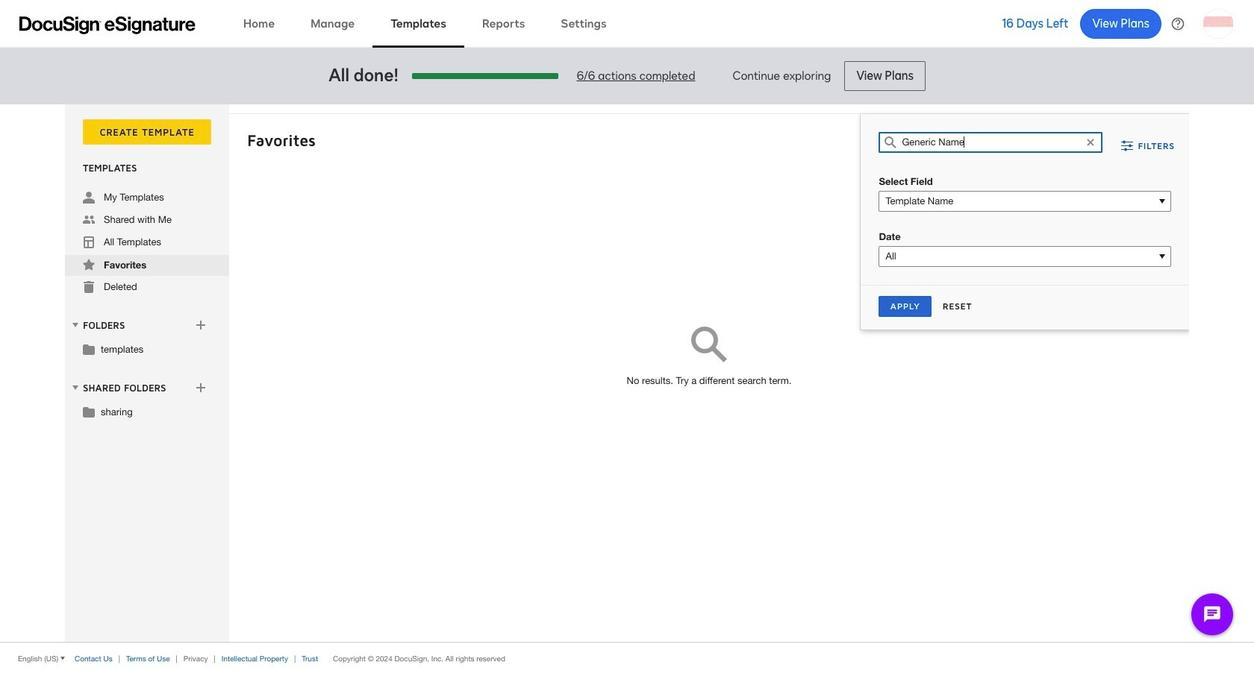 Task type: vqa. For each thing, say whether or not it's contained in the screenshot.
your uploaded profile image
yes



Task type: describe. For each thing, give the bounding box(es) containing it.
more info region
[[0, 643, 1254, 675]]

folder image
[[83, 343, 95, 355]]

your uploaded profile image image
[[1204, 9, 1233, 38]]

view folders image
[[69, 319, 81, 331]]

folder image
[[83, 406, 95, 418]]

templates image
[[83, 237, 95, 249]]

shared image
[[83, 214, 95, 226]]

user image
[[83, 192, 95, 204]]



Task type: locate. For each thing, give the bounding box(es) containing it.
star filled image
[[83, 259, 95, 271]]

view shared folders image
[[69, 382, 81, 394]]

Search Favorites text field
[[902, 133, 1080, 152]]

secondary navigation region
[[65, 105, 1193, 643]]

trash image
[[83, 281, 95, 293]]

docusign esignature image
[[19, 16, 196, 34]]



